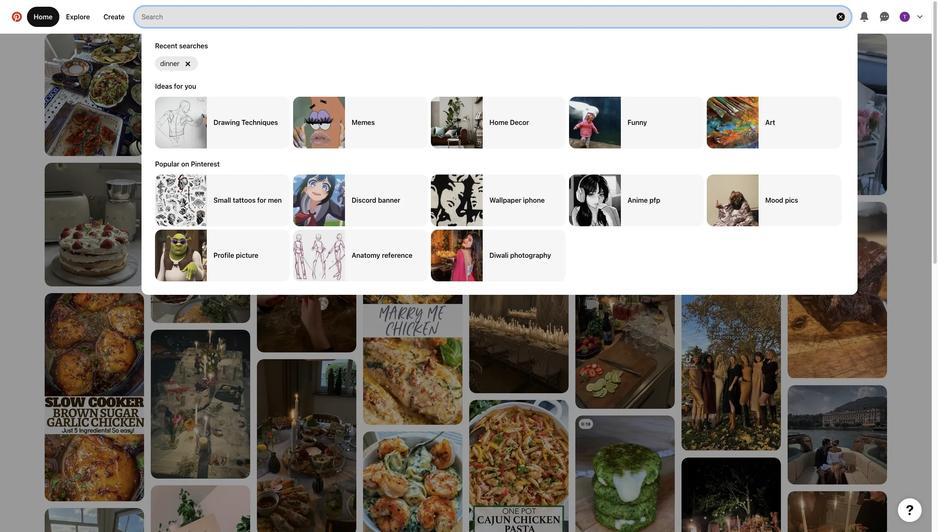 Task type: vqa. For each thing, say whether or not it's contained in the screenshot.
Ceramic image
no



Task type: locate. For each thing, give the bounding box(es) containing it.
art
[[766, 119, 776, 127]]

home
[[34, 13, 53, 21], [490, 119, 509, 127]]

memes
[[352, 119, 375, 127]]

list
[[0, 34, 932, 533]]

1 vertical spatial for
[[257, 197, 266, 204]]

home link
[[27, 7, 59, 27]]

diwali photography
[[490, 252, 551, 260]]

mood pics
[[766, 197, 799, 204]]

searches
[[179, 42, 208, 50]]

for
[[174, 83, 183, 90], [257, 197, 266, 204]]

0 vertical spatial home
[[34, 13, 53, 21]]

profile picture link
[[155, 230, 290, 282]]

anime pfp link
[[569, 175, 704, 227]]

this contains an image of: kukotu image
[[45, 163, 144, 287]]

this contains an image of: image
[[45, 34, 144, 156], [257, 34, 356, 214], [363, 34, 463, 210], [788, 34, 887, 195], [576, 224, 675, 410], [151, 330, 250, 479], [257, 360, 356, 533], [788, 386, 887, 485], [788, 492, 887, 533], [45, 509, 144, 533]]

dinner
[[160, 60, 179, 67]]

ideas
[[155, 83, 172, 90]]

Search text field
[[142, 7, 826, 27]]

this contains an image of: 8 easy rice recipes image
[[151, 34, 250, 219]]

art link
[[707, 97, 842, 149]]

1 vertical spatial home
[[490, 119, 509, 127]]

this contains an image of: girls night image
[[257, 221, 356, 353]]

home left 'explore'
[[34, 13, 53, 21]]

drawing
[[214, 119, 240, 127]]

create link
[[97, 7, 132, 27]]

this contains: healthy burgers, veggie delights, keto recipes, broccoli burger image
[[576, 416, 675, 533]]

tyler black image
[[900, 12, 910, 22]]

for left the men
[[257, 197, 266, 204]]

this contains an image of: wherever you go keep god in your life. image
[[682, 171, 781, 268]]

1 horizontal spatial home
[[490, 119, 509, 127]]

this contains an image of: @malli.botanicals image
[[469, 217, 569, 394]]

0 horizontal spatial home
[[34, 13, 53, 21]]

home decor
[[490, 119, 529, 127]]

discord
[[352, 197, 376, 204]]

mood pics link
[[707, 175, 842, 227]]

reference
[[382, 252, 412, 260]]

home inside home link
[[34, 13, 53, 21]]

this contains an image of: slow cooker brown sugar garlic chicken - dinner, then dessert image
[[45, 294, 144, 523]]

explore link
[[59, 7, 97, 27]]

home inside home decor "link"
[[490, 119, 509, 127]]

dinner link
[[155, 56, 198, 71]]

discord banner
[[352, 197, 400, 204]]

0 horizontal spatial for
[[174, 83, 183, 90]]

home for home
[[34, 13, 53, 21]]

1 horizontal spatial for
[[257, 197, 266, 204]]

drawing techniques
[[214, 119, 278, 127]]

ideas for you
[[155, 83, 196, 90]]

funny link
[[569, 97, 704, 149]]

home left decor
[[490, 119, 509, 127]]

small tattoos for men
[[214, 197, 282, 204]]

for left you
[[174, 83, 183, 90]]



Task type: describe. For each thing, give the bounding box(es) containing it.
mood
[[766, 197, 784, 204]]

profile picture
[[214, 252, 259, 260]]

this contains: buffalo chicken pasta with extra creamy sauce and topped with parsley image
[[576, 34, 675, 217]]

decor
[[510, 119, 529, 127]]

wallpaper
[[490, 197, 522, 204]]

wallpaper iphone
[[490, 197, 545, 204]]

anatomy reference link
[[293, 230, 428, 282]]

on
[[181, 160, 189, 168]]

this contains an image of: friendsgiving image
[[682, 275, 781, 451]]

home decor link
[[431, 97, 566, 149]]

this contains an image of: creamed spinach tortellini image
[[363, 432, 463, 533]]

banner
[[378, 197, 400, 204]]

profile
[[214, 252, 234, 260]]

this contains an image of: valerie quant spread image
[[151, 226, 250, 324]]

this contains an image of: one pot cajun chicken pasta - cooking classy image
[[469, 401, 569, 533]]

this contains an image of: if god is everything you have - you have everything you need image
[[151, 486, 250, 533]]

diwali photography link
[[431, 230, 566, 282]]

small
[[214, 197, 231, 204]]

wallpaper iphone link
[[431, 175, 566, 227]]

anime
[[628, 197, 648, 204]]

popular
[[155, 160, 180, 168]]

picture
[[236, 252, 259, 260]]

create
[[103, 13, 125, 21]]

anime pfp
[[628, 197, 660, 204]]

home for home decor
[[490, 119, 509, 127]]

pfp
[[650, 197, 660, 204]]

anatomy reference
[[352, 252, 412, 260]]

drawing techniques link
[[155, 97, 290, 149]]

techniques
[[242, 119, 278, 127]]

this contains an image of: marry me chicken image
[[363, 217, 463, 426]]

this contains an image of: ashleesearle image
[[682, 34, 781, 164]]

tattoos
[[233, 197, 256, 204]]

anatomy
[[352, 252, 380, 260]]

memes link
[[293, 97, 428, 149]]

small tattoos for men link
[[155, 175, 290, 227]]

0 vertical spatial for
[[174, 83, 183, 90]]

recent searches
[[155, 42, 208, 50]]

men
[[268, 197, 282, 204]]

pics
[[785, 197, 799, 204]]

popular on pinterest
[[155, 160, 220, 168]]

photography
[[510, 252, 551, 260]]

discord banner link
[[293, 175, 428, 227]]

recent
[[155, 42, 177, 50]]

diwali
[[490, 252, 509, 260]]

this contains an image of: 💐🌷🌻 image
[[682, 458, 781, 533]]

this contains an image of: best homemade brownies recipe image
[[788, 202, 887, 379]]

iphone
[[523, 197, 545, 204]]

explore
[[66, 13, 90, 21]]

funny
[[628, 119, 647, 127]]

pinterest
[[191, 160, 220, 168]]

you
[[185, 83, 196, 90]]



